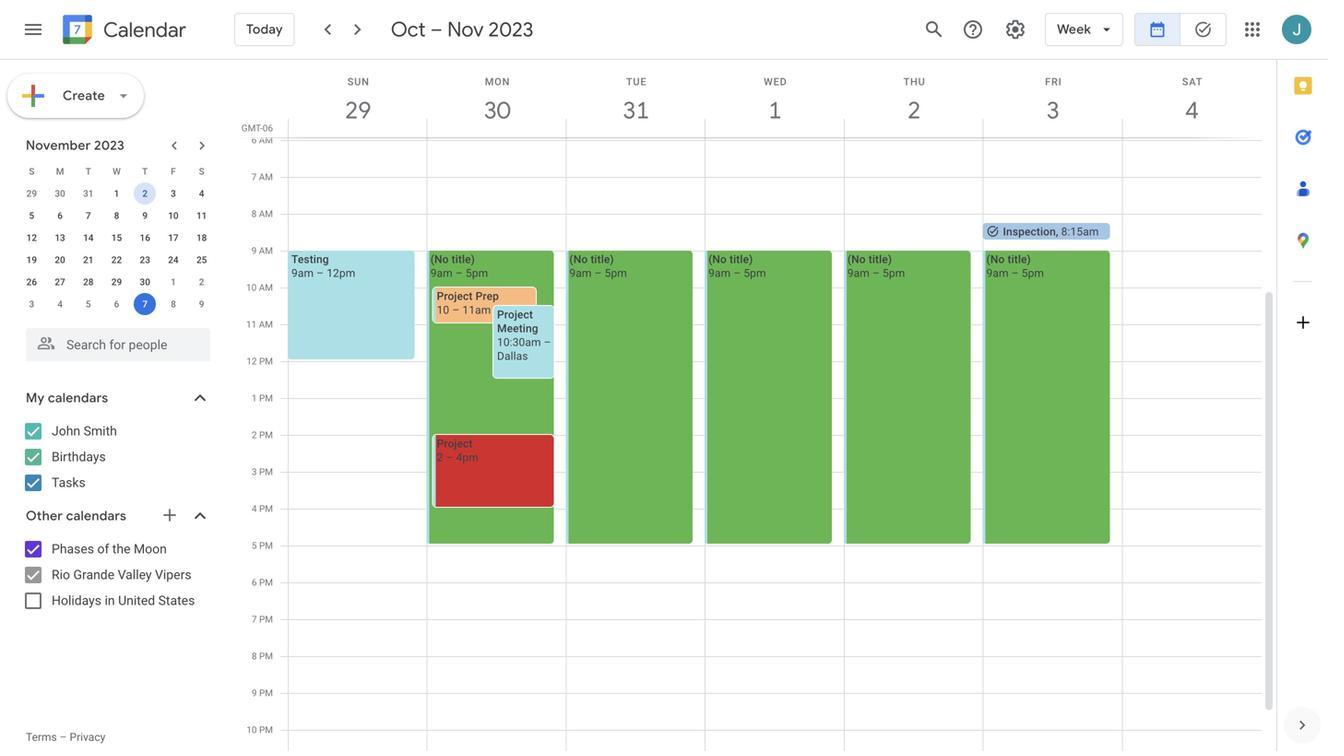 Task type: vqa. For each thing, say whether or not it's contained in the screenshot.


Task type: describe. For each thing, give the bounding box(es) containing it.
pm for 8 pm
[[259, 651, 273, 662]]

3 up 10 element
[[171, 188, 176, 199]]

1 s from the left
[[29, 166, 34, 177]]

m
[[56, 166, 64, 177]]

date_range
[[1148, 20, 1167, 39]]

10:30am
[[497, 336, 541, 349]]

november 2023
[[26, 137, 125, 154]]

vipers
[[155, 568, 191, 583]]

10 am
[[246, 282, 273, 293]]

november 2023 grid
[[18, 160, 216, 315]]

14
[[83, 232, 94, 244]]

13
[[55, 232, 65, 244]]

5 for december 5 element
[[86, 299, 91, 310]]

21
[[83, 255, 94, 266]]

2 (no from the left
[[570, 253, 588, 266]]

am for 7 am
[[259, 172, 273, 183]]

today
[[246, 21, 283, 38]]

task_alt
[[1194, 20, 1212, 39]]

smith
[[84, 424, 117, 439]]

3 (no from the left
[[709, 253, 727, 266]]

mon 30
[[483, 76, 510, 126]]

other
[[26, 508, 63, 525]]

other calendars button
[[4, 502, 229, 531]]

states
[[158, 594, 195, 609]]

fri
[[1045, 76, 1062, 88]]

thu 2
[[904, 76, 926, 126]]

30 inside mon 30
[[483, 95, 509, 126]]

w
[[113, 166, 121, 177]]

privacy link
[[70, 731, 105, 744]]

other calendars list
[[4, 535, 229, 616]]

week
[[1057, 21, 1091, 38]]

united
[[118, 594, 155, 609]]

30 for 30 element
[[140, 277, 150, 288]]

december 3 element
[[21, 293, 43, 315]]

29 for october 29 element
[[26, 188, 37, 199]]

9 for 9 pm
[[252, 688, 257, 699]]

4 (no from the left
[[848, 253, 866, 266]]

21 element
[[77, 249, 99, 271]]

other calendars
[[26, 508, 126, 525]]

pm for 10 pm
[[259, 725, 273, 736]]

12pm
[[327, 267, 355, 280]]

1 t from the left
[[86, 166, 91, 177]]

october 30 element
[[49, 183, 71, 205]]

1 link
[[754, 89, 796, 132]]

row group containing 29
[[18, 183, 216, 315]]

2 column header
[[844, 60, 984, 137]]

7 for december 7, today element
[[142, 299, 148, 310]]

my calendars
[[26, 390, 108, 407]]

1 horizontal spatial 2023
[[488, 17, 534, 42]]

row containing 26
[[18, 271, 216, 293]]

grid containing 29
[[236, 60, 1277, 752]]

calendar heading
[[100, 17, 186, 43]]

nov
[[447, 17, 484, 42]]

0 vertical spatial 5
[[29, 210, 34, 221]]

rio
[[52, 568, 70, 583]]

12 element
[[21, 227, 43, 249]]

mon
[[485, 76, 510, 88]]

december 9 element
[[191, 293, 213, 315]]

sat 4
[[1182, 76, 1203, 126]]

john smith
[[52, 424, 117, 439]]

9am inside 'testing 9am – 12pm'
[[291, 267, 314, 280]]

terms
[[26, 731, 57, 744]]

9 for 9 am
[[251, 245, 257, 256]]

project for 10
[[437, 290, 473, 303]]

20
[[55, 255, 65, 266]]

pm for 9 pm
[[259, 688, 273, 699]]

thu
[[904, 76, 926, 88]]

5 5pm from the left
[[1022, 267, 1044, 280]]

date_range button
[[1135, 7, 1181, 52]]

2 up december 9 element
[[199, 277, 204, 288]]

18
[[196, 232, 207, 244]]

25
[[196, 255, 207, 266]]

11 for 11
[[196, 210, 207, 221]]

pm for 12 pm
[[259, 356, 273, 367]]

3 5pm from the left
[[744, 267, 766, 280]]

valley
[[118, 568, 152, 583]]

am for 11 am
[[259, 319, 273, 330]]

wed
[[764, 76, 787, 88]]

– inside project prep 10 – 11am
[[452, 304, 460, 317]]

10 for 10 pm
[[247, 725, 257, 736]]

sun
[[348, 76, 370, 88]]

7 am
[[251, 172, 273, 183]]

december 2 element
[[191, 271, 213, 293]]

dallas
[[497, 350, 528, 363]]

30 column header
[[427, 60, 567, 137]]

prep
[[476, 290, 499, 303]]

create
[[63, 88, 105, 104]]

16 element
[[134, 227, 156, 249]]

calendar
[[103, 17, 186, 43]]

wed 1
[[764, 76, 787, 126]]

tue
[[626, 76, 647, 88]]

am for 9 am
[[259, 245, 273, 256]]

12 for 12 pm
[[247, 356, 257, 367]]

6 down october 30 element
[[57, 210, 63, 221]]

4 (no title) 9am – 5pm from the left
[[848, 253, 905, 280]]

6 for 6 am
[[251, 135, 257, 146]]

4 down 3 pm
[[252, 504, 257, 515]]

5 pm
[[252, 541, 273, 552]]

13 element
[[49, 227, 71, 249]]

terms – privacy
[[26, 731, 105, 744]]

testing
[[291, 253, 329, 266]]

grande
[[73, 568, 114, 583]]

2 5pm from the left
[[605, 267, 627, 280]]

26
[[26, 277, 37, 288]]

1 (no title) 9am – 5pm from the left
[[430, 253, 488, 280]]

– inside project meeting 10:30am – 12:30pm dallas
[[544, 336, 551, 349]]

pm for 3 pm
[[259, 467, 273, 478]]

inspection , 8:15am
[[1003, 226, 1099, 238]]

7 cell
[[131, 293, 159, 315]]

december 1 element
[[162, 271, 184, 293]]

0 horizontal spatial 2023
[[94, 137, 125, 154]]

24 element
[[162, 249, 184, 271]]

november
[[26, 137, 91, 154]]

december 7, today element
[[134, 293, 156, 315]]

3 9am from the left
[[570, 267, 592, 280]]

5 9am from the left
[[848, 267, 870, 280]]

december 6 element
[[106, 293, 128, 315]]

29 link
[[337, 89, 379, 132]]

phases
[[52, 542, 94, 557]]

15
[[111, 232, 122, 244]]

row containing 3
[[18, 293, 216, 315]]

row containing 29
[[18, 183, 216, 205]]

8 for 8 pm
[[252, 651, 257, 662]]

3 link
[[1032, 89, 1074, 132]]

11 element
[[191, 205, 213, 227]]

8 up 15 element
[[114, 210, 119, 221]]

2 cell
[[131, 183, 159, 205]]

8 am
[[251, 208, 273, 220]]

31 inside column header
[[622, 95, 648, 126]]

29 inside column header
[[344, 95, 370, 126]]

my
[[26, 390, 45, 407]]

11 for 11 am
[[246, 319, 257, 330]]

23 element
[[134, 249, 156, 271]]

4 9am from the left
[[709, 267, 731, 280]]

4 5pm from the left
[[883, 267, 905, 280]]

31 link
[[615, 89, 657, 132]]

today button
[[234, 7, 295, 52]]

1 5pm from the left
[[466, 267, 488, 280]]

3 pm
[[252, 467, 273, 478]]

19 element
[[21, 249, 43, 271]]

4 pm
[[252, 504, 273, 515]]

9 am
[[251, 245, 273, 256]]

1 down 12 pm on the left
[[252, 393, 257, 404]]

task_alt button
[[1181, 7, 1227, 52]]

12:30pm
[[554, 336, 598, 349]]

oct
[[391, 17, 426, 42]]

meeting
[[497, 322, 538, 335]]

2 title) from the left
[[591, 253, 614, 266]]

holidays
[[52, 594, 101, 609]]

4 up the 11 "element"
[[199, 188, 204, 199]]

2 (no title) 9am – 5pm from the left
[[570, 253, 627, 280]]

8 for 8 am
[[251, 208, 257, 220]]



Task type: locate. For each thing, give the bounding box(es) containing it.
9 up 10 pm
[[252, 688, 257, 699]]

1 title) from the left
[[452, 253, 475, 266]]

4 down 27 'element'
[[57, 299, 63, 310]]

30 down 23
[[140, 277, 150, 288]]

birthdays
[[52, 450, 106, 465]]

7 down 30 element
[[142, 299, 148, 310]]

4 column header
[[1122, 60, 1262, 137]]

5pm
[[466, 267, 488, 280], [605, 267, 627, 280], [744, 267, 766, 280], [883, 267, 905, 280], [1022, 267, 1044, 280]]

am for 6 am
[[259, 135, 273, 146]]

20 element
[[49, 249, 71, 271]]

2 inside thu 2
[[906, 95, 920, 126]]

2 vertical spatial 29
[[111, 277, 122, 288]]

6 down gmt-
[[251, 135, 257, 146]]

1 horizontal spatial 31
[[622, 95, 648, 126]]

2 inside cell
[[142, 188, 148, 199]]

privacy
[[70, 731, 105, 744]]

3 column header
[[983, 60, 1123, 137]]

9 for december 9 element
[[199, 299, 204, 310]]

29 column header
[[288, 60, 428, 137]]

9am
[[291, 267, 314, 280], [430, 267, 453, 280], [570, 267, 592, 280], [709, 267, 731, 280], [848, 267, 870, 280], [987, 267, 1009, 280]]

12 pm
[[247, 356, 273, 367]]

2 row from the top
[[18, 183, 216, 205]]

06
[[263, 123, 273, 134]]

7 pm from the top
[[259, 577, 273, 588]]

11 pm from the top
[[259, 725, 273, 736]]

row
[[18, 160, 216, 183], [18, 183, 216, 205], [18, 205, 216, 227], [18, 227, 216, 249], [18, 249, 216, 271], [18, 271, 216, 293], [18, 293, 216, 315]]

sun 29
[[344, 76, 370, 126]]

5 for 5 pm
[[252, 541, 257, 552]]

5 title) from the left
[[1008, 253, 1031, 266]]

Search for people text field
[[37, 328, 199, 362]]

31 right october 30 element
[[83, 188, 94, 199]]

27 element
[[49, 271, 71, 293]]

4 pm from the top
[[259, 467, 273, 478]]

the
[[112, 542, 131, 557]]

pm down 5 pm
[[259, 577, 273, 588]]

december 5 element
[[77, 293, 99, 315]]

pm for 5 pm
[[259, 541, 273, 552]]

0 horizontal spatial 29
[[26, 188, 37, 199]]

am for 10 am
[[259, 282, 273, 293]]

calendars up john smith
[[48, 390, 108, 407]]

8 pm
[[252, 651, 273, 662]]

1 horizontal spatial 30
[[140, 277, 150, 288]]

1 horizontal spatial t
[[142, 166, 148, 177]]

4 down sat
[[1185, 95, 1198, 126]]

29 down 'sun' on the left top of the page
[[344, 95, 370, 126]]

1 horizontal spatial 11
[[246, 319, 257, 330]]

my calendars list
[[4, 417, 229, 498]]

1 vertical spatial 12
[[247, 356, 257, 367]]

october 31 element
[[77, 183, 99, 205]]

10 inside project prep 10 – 11am
[[437, 304, 449, 317]]

7 for 7 am
[[251, 172, 257, 183]]

pm for 1 pm
[[259, 393, 273, 404]]

6 for december 6 "element"
[[114, 299, 119, 310]]

pm down 9 pm
[[259, 725, 273, 736]]

26 element
[[21, 271, 43, 293]]

settings menu image
[[1005, 18, 1027, 41]]

row containing 12
[[18, 227, 216, 249]]

4 row from the top
[[18, 227, 216, 249]]

(no title) 9am – 5pm
[[430, 253, 488, 280], [570, 253, 627, 280], [709, 253, 766, 280], [848, 253, 905, 280], [987, 253, 1044, 280]]

4pm
[[456, 452, 479, 464]]

4 am from the top
[[259, 245, 273, 256]]

22 element
[[106, 249, 128, 271]]

week button
[[1045, 7, 1123, 52]]

pm up 3 pm
[[259, 430, 273, 441]]

3 inside december 3 element
[[29, 299, 34, 310]]

1 column header
[[705, 60, 845, 137]]

9 pm
[[252, 688, 273, 699]]

2 left 4pm
[[437, 452, 443, 464]]

3
[[1045, 95, 1059, 126], [171, 188, 176, 199], [29, 299, 34, 310], [252, 467, 257, 478]]

grid
[[236, 60, 1277, 752]]

6 pm from the top
[[259, 541, 273, 552]]

2 up 16 element
[[142, 188, 148, 199]]

6 down 5 pm
[[252, 577, 257, 588]]

t up october 31 element
[[86, 166, 91, 177]]

pm up 6 pm at the bottom left of the page
[[259, 541, 273, 552]]

of
[[97, 542, 109, 557]]

am up 9 am on the top
[[259, 208, 273, 220]]

am for 8 am
[[259, 208, 273, 220]]

s right the f
[[199, 166, 204, 177]]

project up the 'meeting'
[[497, 309, 533, 321]]

25 element
[[191, 249, 213, 271]]

1 vertical spatial calendars
[[66, 508, 126, 525]]

2023 right "nov"
[[488, 17, 534, 42]]

pm down 3 pm
[[259, 504, 273, 515]]

0 vertical spatial 31
[[622, 95, 648, 126]]

30 element
[[134, 271, 156, 293]]

5 down 28 'element'
[[86, 299, 91, 310]]

10 up 11 am
[[246, 282, 257, 293]]

0 horizontal spatial 12
[[26, 232, 37, 244]]

1 inside december 1 element
[[171, 277, 176, 288]]

tasks
[[52, 475, 86, 491]]

row group
[[18, 183, 216, 315]]

1 am from the top
[[259, 135, 273, 146]]

2 horizontal spatial 5
[[252, 541, 257, 552]]

29 element
[[106, 271, 128, 293]]

22
[[111, 255, 122, 266]]

8 down december 1 element
[[171, 299, 176, 310]]

2
[[906, 95, 920, 126], [142, 188, 148, 199], [199, 277, 204, 288], [252, 430, 257, 441], [437, 452, 443, 464]]

11am
[[462, 304, 491, 317]]

14 element
[[77, 227, 99, 249]]

10 for 10 am
[[246, 282, 257, 293]]

1 horizontal spatial 12
[[247, 356, 257, 367]]

project meeting 10:30am – 12:30pm dallas
[[497, 309, 598, 363]]

2 vertical spatial project
[[437, 438, 473, 451]]

2 s from the left
[[199, 166, 204, 177]]

am down 9 am on the top
[[259, 282, 273, 293]]

10 left 11am
[[437, 304, 449, 317]]

8 up 9 am on the top
[[251, 208, 257, 220]]

inspection
[[1003, 226, 1056, 238]]

testing 9am – 12pm
[[291, 253, 355, 280]]

11 up the 18
[[196, 210, 207, 221]]

december 4 element
[[49, 293, 71, 315]]

28
[[83, 277, 94, 288]]

project prep 10 – 11am
[[437, 290, 499, 317]]

3 (no title) 9am – 5pm from the left
[[709, 253, 766, 280]]

terms link
[[26, 731, 57, 744]]

9 up 16 element
[[142, 210, 148, 221]]

– inside project 2 – 4pm
[[446, 452, 453, 464]]

s up october 29 element
[[29, 166, 34, 177]]

1 vertical spatial 2023
[[94, 137, 125, 154]]

1 vertical spatial 31
[[83, 188, 94, 199]]

0 vertical spatial 30
[[483, 95, 509, 126]]

project inside project meeting 10:30am – 12:30pm dallas
[[497, 309, 533, 321]]

5 row from the top
[[18, 249, 216, 271]]

pm up 8 pm
[[259, 614, 273, 625]]

1 pm
[[252, 393, 273, 404]]

30 down mon
[[483, 95, 509, 126]]

27
[[55, 277, 65, 288]]

,
[[1056, 226, 1059, 238]]

30 down the m
[[55, 188, 65, 199]]

None search field
[[0, 321, 229, 362]]

31 down tue
[[622, 95, 648, 126]]

row containing s
[[18, 160, 216, 183]]

11 down 10 am
[[246, 319, 257, 330]]

3 inside fri 3
[[1045, 95, 1059, 126]]

project inside project prep 10 – 11am
[[437, 290, 473, 303]]

6 inside december 6 "element"
[[114, 299, 119, 310]]

main drawer image
[[22, 18, 44, 41]]

10 pm from the top
[[259, 688, 273, 699]]

1 vertical spatial project
[[497, 309, 533, 321]]

6 down 29 element at the left of page
[[114, 299, 119, 310]]

am down 8 am
[[259, 245, 273, 256]]

am down 06
[[259, 135, 273, 146]]

0 horizontal spatial s
[[29, 166, 34, 177]]

0 vertical spatial project
[[437, 290, 473, 303]]

1 vertical spatial 11
[[246, 319, 257, 330]]

am
[[259, 135, 273, 146], [259, 172, 273, 183], [259, 208, 273, 220], [259, 245, 273, 256], [259, 282, 273, 293], [259, 319, 273, 330]]

f
[[171, 166, 176, 177]]

2 pm from the top
[[259, 393, 273, 404]]

0 horizontal spatial 30
[[55, 188, 65, 199]]

28 element
[[77, 271, 99, 293]]

8 pm from the top
[[259, 614, 273, 625]]

pm down 8 pm
[[259, 688, 273, 699]]

1 vertical spatial 29
[[26, 188, 37, 199]]

7 row from the top
[[18, 293, 216, 315]]

december 8 element
[[162, 293, 184, 315]]

5 (no title) 9am – 5pm from the left
[[987, 253, 1044, 280]]

0 vertical spatial 29
[[344, 95, 370, 126]]

1 (no from the left
[[430, 253, 449, 266]]

calendar element
[[59, 11, 186, 52]]

10
[[168, 210, 179, 221], [246, 282, 257, 293], [437, 304, 449, 317], [247, 725, 257, 736]]

3 down fri
[[1045, 95, 1059, 126]]

0 horizontal spatial t
[[86, 166, 91, 177]]

7 up 8 pm
[[252, 614, 257, 625]]

pm for 2 pm
[[259, 430, 273, 441]]

15 element
[[106, 227, 128, 249]]

1 vertical spatial 5
[[86, 299, 91, 310]]

0 vertical spatial 12
[[26, 232, 37, 244]]

1
[[767, 95, 781, 126], [114, 188, 119, 199], [171, 277, 176, 288], [252, 393, 257, 404]]

sat
[[1182, 76, 1203, 88]]

pm up 2 pm
[[259, 393, 273, 404]]

8 for december 8 element
[[171, 299, 176, 310]]

pm up 4 pm
[[259, 467, 273, 478]]

2 t from the left
[[142, 166, 148, 177]]

project
[[437, 290, 473, 303], [497, 309, 533, 321], [437, 438, 473, 451]]

2 down thu
[[906, 95, 920, 126]]

10 inside the november 2023 grid
[[168, 210, 179, 221]]

3 pm from the top
[[259, 430, 273, 441]]

2023
[[488, 17, 534, 42], [94, 137, 125, 154]]

2 up 3 pm
[[252, 430, 257, 441]]

3 up 4 pm
[[252, 467, 257, 478]]

t
[[86, 166, 91, 177], [142, 166, 148, 177]]

my calendars button
[[4, 384, 229, 413]]

pm up 9 pm
[[259, 651, 273, 662]]

create button
[[7, 74, 144, 118]]

2 horizontal spatial 29
[[344, 95, 370, 126]]

30 for october 30 element
[[55, 188, 65, 199]]

4 link
[[1171, 89, 1214, 132]]

31 column header
[[566, 60, 706, 137]]

3 down 26 element
[[29, 299, 34, 310]]

pm for 7 pm
[[259, 614, 273, 625]]

– inside 'testing 9am – 12pm'
[[317, 267, 324, 280]]

s
[[29, 166, 34, 177], [199, 166, 204, 177]]

calendars for other calendars
[[66, 508, 126, 525]]

10 down 9 pm
[[247, 725, 257, 736]]

6 9am from the left
[[987, 267, 1009, 280]]

1 horizontal spatial 29
[[111, 277, 122, 288]]

1 9am from the left
[[291, 267, 314, 280]]

0 vertical spatial calendars
[[48, 390, 108, 407]]

gmt-06
[[241, 123, 273, 134]]

fri 3
[[1045, 76, 1062, 126]]

7 for 7 pm
[[252, 614, 257, 625]]

5 up 6 pm at the bottom left of the page
[[252, 541, 257, 552]]

5 pm from the top
[[259, 504, 273, 515]]

1 up december 8 element
[[171, 277, 176, 288]]

30 link
[[476, 89, 518, 132]]

4 inside december 4 element
[[57, 299, 63, 310]]

12 inside grid
[[247, 356, 257, 367]]

3 row from the top
[[18, 205, 216, 227]]

am up 12 pm on the left
[[259, 319, 273, 330]]

2 vertical spatial 30
[[140, 277, 150, 288]]

6
[[251, 135, 257, 146], [57, 210, 63, 221], [114, 299, 119, 310], [252, 577, 257, 588]]

4 inside 'sat 4'
[[1185, 95, 1198, 126]]

phases of the moon
[[52, 542, 167, 557]]

1 horizontal spatial s
[[199, 166, 204, 177]]

tue 31
[[622, 76, 648, 126]]

1 horizontal spatial 5
[[86, 299, 91, 310]]

gmt-
[[241, 123, 263, 134]]

12 down 11 am
[[247, 356, 257, 367]]

in
[[105, 594, 115, 609]]

10 element
[[162, 205, 184, 227]]

0 vertical spatial 2023
[[488, 17, 534, 42]]

0 horizontal spatial 11
[[196, 210, 207, 221]]

8:15am
[[1061, 226, 1099, 238]]

2 9am from the left
[[430, 267, 453, 280]]

29 down 22
[[111, 277, 122, 288]]

1 pm from the top
[[259, 356, 273, 367]]

project 2 – 4pm
[[437, 438, 479, 464]]

12 inside row
[[26, 232, 37, 244]]

7 inside cell
[[142, 299, 148, 310]]

30
[[483, 95, 509, 126], [55, 188, 65, 199], [140, 277, 150, 288]]

2 horizontal spatial 30
[[483, 95, 509, 126]]

add other calendars image
[[160, 506, 179, 525]]

october 29 element
[[21, 183, 43, 205]]

am up 8 am
[[259, 172, 273, 183]]

10 for 10
[[168, 210, 179, 221]]

7 up 8 am
[[251, 172, 257, 183]]

project up 4pm
[[437, 438, 473, 451]]

17 element
[[162, 227, 184, 249]]

pm
[[259, 356, 273, 367], [259, 393, 273, 404], [259, 430, 273, 441], [259, 467, 273, 478], [259, 504, 273, 515], [259, 541, 273, 552], [259, 577, 273, 588], [259, 614, 273, 625], [259, 651, 273, 662], [259, 688, 273, 699], [259, 725, 273, 736]]

holidays in united states
[[52, 594, 195, 609]]

29 for 29 element at the left of page
[[111, 277, 122, 288]]

16
[[140, 232, 150, 244]]

row containing 5
[[18, 205, 216, 227]]

7 down october 31 element
[[86, 210, 91, 221]]

1 inside wed 1
[[767, 95, 781, 126]]

5 am from the top
[[259, 282, 273, 293]]

(no
[[430, 253, 449, 266], [570, 253, 588, 266], [709, 253, 727, 266], [848, 253, 866, 266], [987, 253, 1005, 266]]

9 down the december 2 element
[[199, 299, 204, 310]]

2 pm
[[252, 430, 273, 441]]

project for 10:30am
[[497, 309, 533, 321]]

5 down october 29 element
[[29, 210, 34, 221]]

11 inside "element"
[[196, 210, 207, 221]]

29
[[344, 95, 370, 126], [26, 188, 37, 199], [111, 277, 122, 288]]

10 up 17
[[168, 210, 179, 221]]

9 pm from the top
[[259, 651, 273, 662]]

6 row from the top
[[18, 271, 216, 293]]

1 row from the top
[[18, 160, 216, 183]]

4 title) from the left
[[869, 253, 892, 266]]

11
[[196, 210, 207, 221], [246, 319, 257, 330]]

project for –
[[437, 438, 473, 451]]

9 up 10 am
[[251, 245, 257, 256]]

0 vertical spatial 11
[[196, 210, 207, 221]]

6 am from the top
[[259, 319, 273, 330]]

10 pm
[[247, 725, 273, 736]]

1 down the wed
[[767, 95, 781, 126]]

pm up 1 pm
[[259, 356, 273, 367]]

29 left october 30 element
[[26, 188, 37, 199]]

3 title) from the left
[[730, 253, 753, 266]]

1 vertical spatial 30
[[55, 188, 65, 199]]

2 vertical spatial 5
[[252, 541, 257, 552]]

calendars up of
[[66, 508, 126, 525]]

5 (no from the left
[[987, 253, 1005, 266]]

24
[[168, 255, 179, 266]]

2 am from the top
[[259, 172, 273, 183]]

12
[[26, 232, 37, 244], [247, 356, 257, 367]]

project up 11am
[[437, 290, 473, 303]]

8 up 9 pm
[[252, 651, 257, 662]]

tab list
[[1278, 60, 1328, 700]]

7 pm
[[252, 614, 273, 625]]

project inside project 2 – 4pm
[[437, 438, 473, 451]]

calendars for my calendars
[[48, 390, 108, 407]]

0 horizontal spatial 5
[[29, 210, 34, 221]]

row containing 19
[[18, 249, 216, 271]]

pm for 6 pm
[[259, 577, 273, 588]]

pm for 4 pm
[[259, 504, 273, 515]]

9
[[142, 210, 148, 221], [251, 245, 257, 256], [199, 299, 204, 310], [252, 688, 257, 699]]

6 for 6 pm
[[252, 577, 257, 588]]

2 inside project 2 – 4pm
[[437, 452, 443, 464]]

12 up 19 on the left of page
[[26, 232, 37, 244]]

t up 2 cell
[[142, 166, 148, 177]]

3 am from the top
[[259, 208, 273, 220]]

2023 up w
[[94, 137, 125, 154]]

1 down w
[[114, 188, 119, 199]]

12 for 12
[[26, 232, 37, 244]]

5
[[29, 210, 34, 221], [86, 299, 91, 310], [252, 541, 257, 552]]

18 element
[[191, 227, 213, 249]]

0 horizontal spatial 31
[[83, 188, 94, 199]]

31 inside the november 2023 grid
[[83, 188, 94, 199]]

john
[[52, 424, 80, 439]]

6 am
[[251, 135, 273, 146]]

11 am
[[246, 319, 273, 330]]



